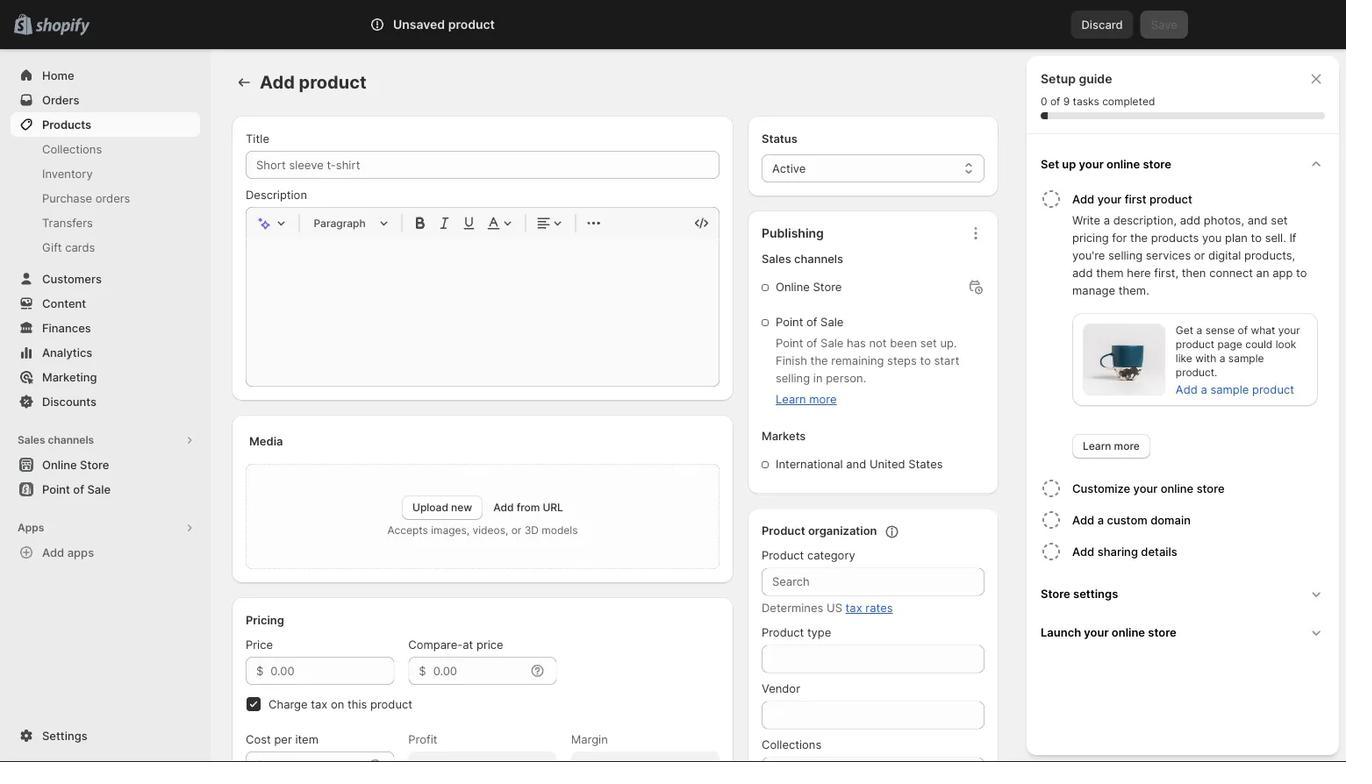 Task type: locate. For each thing, give the bounding box(es) containing it.
to left sell. on the top right
[[1251, 231, 1262, 244]]

your left first
[[1098, 192, 1122, 206]]

1 vertical spatial store
[[1197, 482, 1225, 496]]

more inside add your first product element
[[1115, 440, 1140, 453]]

tax right the us
[[846, 602, 863, 615]]

0 vertical spatial online
[[776, 280, 810, 294]]

0 horizontal spatial tax
[[311, 698, 328, 711]]

tax left on
[[311, 698, 328, 711]]

1 horizontal spatial add
[[1180, 213, 1201, 227]]

the up the in
[[811, 354, 828, 368]]

sale down online store button
[[87, 483, 111, 496]]

photos,
[[1204, 213, 1245, 227]]

0 horizontal spatial store
[[80, 458, 109, 472]]

app
[[1273, 266, 1293, 280]]

1 horizontal spatial learn
[[1083, 440, 1112, 453]]

1 vertical spatial and
[[847, 458, 867, 471]]

shopify image
[[35, 18, 90, 36]]

Margin text field
[[571, 752, 720, 763]]

analytics
[[42, 346, 92, 359]]

online up the add your first product
[[1107, 157, 1141, 171]]

0 horizontal spatial the
[[811, 354, 828, 368]]

your for customize your online store
[[1134, 482, 1158, 496]]

1 horizontal spatial tax
[[846, 602, 863, 615]]

1 vertical spatial sample
[[1211, 383, 1250, 396]]

add for add product
[[260, 72, 295, 93]]

$ down 'price'
[[256, 665, 264, 678]]

0 horizontal spatial set
[[921, 337, 937, 350]]

0 vertical spatial product
[[762, 525, 806, 538]]

add your first product element
[[1038, 212, 1333, 459]]

add inside add sharing details button
[[1073, 545, 1095, 559]]

0 vertical spatial set
[[1271, 213, 1288, 227]]

1 horizontal spatial online
[[776, 280, 810, 294]]

0 horizontal spatial add
[[1073, 266, 1093, 280]]

steps
[[888, 354, 917, 368]]

not
[[870, 337, 887, 350]]

point of sale button
[[0, 478, 211, 502]]

a for add a custom domain
[[1098, 514, 1104, 527]]

1 vertical spatial sales channels
[[18, 434, 94, 447]]

add inside add a custom domain "button"
[[1073, 514, 1095, 527]]

setup
[[1041, 72, 1076, 86]]

1 horizontal spatial learn more link
[[1073, 435, 1151, 459]]

home link
[[11, 63, 200, 88]]

the inside the write a description, add photos, and set pricing for the products you plan to sell. if you're selling services or digital products, add them here first, then connect an app to manage them.
[[1131, 231, 1148, 244]]

and up sell. on the top right
[[1248, 213, 1268, 227]]

setup guide dialog
[[1027, 56, 1340, 756]]

states
[[909, 458, 943, 471]]

product
[[762, 525, 806, 538], [762, 549, 804, 563], [762, 626, 804, 640]]

0 vertical spatial store
[[813, 280, 842, 294]]

0 vertical spatial online
[[1107, 157, 1141, 171]]

1 vertical spatial the
[[811, 354, 828, 368]]

page
[[1218, 338, 1243, 351]]

cards
[[65, 241, 95, 254]]

store inside button
[[1197, 482, 1225, 496]]

0 vertical spatial sales channels
[[762, 252, 844, 266]]

1 vertical spatial collections
[[762, 739, 822, 752]]

1 horizontal spatial point of sale
[[776, 316, 844, 329]]

online for launch your online store
[[1112, 626, 1146, 640]]

online store down sales channels button
[[42, 458, 109, 472]]

store up launch
[[1041, 587, 1071, 601]]

content
[[42, 297, 86, 310]]

1 vertical spatial online
[[42, 458, 77, 472]]

apps
[[18, 522, 44, 535]]

status
[[762, 132, 798, 145]]

a for write a description, add photos, and set pricing for the products you plan to sell. if you're selling services or digital products, add them here first, then connect an app to manage them.
[[1104, 213, 1111, 227]]

1 horizontal spatial sales
[[762, 252, 791, 266]]

Product category text field
[[762, 568, 985, 596]]

collections down vendor
[[762, 739, 822, 752]]

sales down discounts
[[18, 434, 45, 447]]

sale left has
[[821, 337, 844, 350]]

learn up customize
[[1083, 440, 1112, 453]]

0 vertical spatial selling
[[1109, 248, 1143, 262]]

0 vertical spatial learn more link
[[776, 393, 837, 406]]

product type
[[762, 626, 832, 640]]

2 horizontal spatial to
[[1297, 266, 1307, 280]]

determines us tax rates
[[762, 602, 893, 615]]

2 vertical spatial sale
[[87, 483, 111, 496]]

tasks
[[1073, 95, 1100, 108]]

add from url
[[494, 502, 563, 514]]

online store inside 'link'
[[42, 458, 109, 472]]

a inside the write a description, add photos, and set pricing for the products you plan to sell. if you're selling services or digital products, add them here first, then connect an app to manage them.
[[1104, 213, 1111, 227]]

0
[[1041, 95, 1048, 108]]

store inside setup guide dialog
[[1041, 587, 1071, 601]]

0 vertical spatial more
[[810, 393, 837, 406]]

add up products at the right of the page
[[1180, 213, 1201, 227]]

product for product organization
[[762, 525, 806, 538]]

0 horizontal spatial online store
[[42, 458, 109, 472]]

learn more link down the in
[[776, 393, 837, 406]]

online down sales channels button
[[42, 458, 77, 472]]

save
[[1152, 18, 1178, 31]]

2 vertical spatial online
[[1112, 626, 1146, 640]]

more up customize your online store
[[1115, 440, 1140, 453]]

store for launch your online store
[[1148, 626, 1177, 640]]

add left 'apps' on the left bottom of the page
[[42, 546, 64, 560]]

learn up markets in the right bottom of the page
[[776, 393, 806, 406]]

1 vertical spatial tax
[[311, 698, 328, 711]]

Compare-at price text field
[[433, 658, 526, 686]]

sale up remaining
[[821, 316, 844, 329]]

product up product category
[[762, 525, 806, 538]]

channels
[[794, 252, 844, 266], [48, 434, 94, 447]]

add right mark add a custom domain as done icon
[[1073, 514, 1095, 527]]

product.
[[1176, 367, 1218, 379]]

1 horizontal spatial $
[[419, 665, 426, 678]]

2 vertical spatial to
[[920, 354, 931, 368]]

0 vertical spatial point of sale
[[776, 316, 844, 329]]

online down settings
[[1112, 626, 1146, 640]]

set left up.
[[921, 337, 937, 350]]

customers
[[42, 272, 102, 286]]

online down publishing
[[776, 280, 810, 294]]

up
[[1062, 157, 1077, 171]]

mark customize your online store as done image
[[1041, 478, 1062, 499]]

0 horizontal spatial online
[[42, 458, 77, 472]]

online inside button
[[1161, 482, 1194, 496]]

upload
[[413, 502, 449, 514]]

product down determines
[[762, 626, 804, 640]]

international
[[776, 458, 843, 471]]

a down page
[[1220, 352, 1226, 365]]

sales down publishing
[[762, 252, 791, 266]]

sales
[[762, 252, 791, 266], [18, 434, 45, 447]]

online up domain
[[1161, 482, 1194, 496]]

what
[[1251, 324, 1276, 337]]

sample down could
[[1229, 352, 1265, 365]]

0 vertical spatial learn
[[776, 393, 806, 406]]

customize your online store button
[[1073, 473, 1333, 505]]

a left custom
[[1098, 514, 1104, 527]]

set up your online store
[[1041, 157, 1172, 171]]

settings
[[42, 729, 87, 743]]

0 horizontal spatial and
[[847, 458, 867, 471]]

add for add a custom domain
[[1073, 514, 1095, 527]]

add down product.
[[1176, 383, 1198, 396]]

1 product from the top
[[762, 525, 806, 538]]

0 horizontal spatial more
[[810, 393, 837, 406]]

launch your online store
[[1041, 626, 1177, 640]]

2 vertical spatial point
[[42, 483, 70, 496]]

1 horizontal spatial to
[[1251, 231, 1262, 244]]

learn
[[776, 393, 806, 406], [1083, 440, 1112, 453]]

store down sales channels button
[[80, 458, 109, 472]]

sales channels inside button
[[18, 434, 94, 447]]

0 horizontal spatial selling
[[776, 372, 810, 385]]

1 vertical spatial learn more link
[[1073, 435, 1151, 459]]

add left from
[[494, 502, 514, 514]]

2 $ from the left
[[419, 665, 426, 678]]

upload new
[[413, 502, 472, 514]]

1 vertical spatial online store
[[42, 458, 109, 472]]

product category
[[762, 549, 856, 563]]

store settings
[[1041, 587, 1119, 601]]

2 product from the top
[[762, 549, 804, 563]]

unsaved
[[393, 17, 445, 32]]

1 vertical spatial point of sale
[[42, 483, 111, 496]]

products
[[42, 118, 91, 131]]

online store down publishing
[[776, 280, 842, 294]]

more down the in
[[810, 393, 837, 406]]

a inside "button"
[[1098, 514, 1104, 527]]

1 horizontal spatial and
[[1248, 213, 1268, 227]]

point of sale up finish
[[776, 316, 844, 329]]

1 vertical spatial point
[[776, 337, 804, 350]]

add a custom domain button
[[1073, 505, 1333, 536]]

rates
[[866, 602, 893, 615]]

selling
[[1109, 248, 1143, 262], [776, 372, 810, 385]]

1 vertical spatial more
[[1115, 440, 1140, 453]]

0 vertical spatial and
[[1248, 213, 1268, 227]]

product inside add your first product button
[[1150, 192, 1193, 206]]

$ down compare-
[[419, 665, 426, 678]]

1 $ from the left
[[256, 665, 264, 678]]

more inside point of sale has not been set up. finish the remaining steps to start selling in person. learn more
[[810, 393, 837, 406]]

your up look
[[1279, 324, 1301, 337]]

point of sale has not been set up. finish the remaining steps to start selling in person. learn more
[[776, 337, 960, 406]]

1 vertical spatial sale
[[821, 337, 844, 350]]

description,
[[1114, 213, 1177, 227]]

1 vertical spatial learn
[[1083, 440, 1112, 453]]

1 horizontal spatial set
[[1271, 213, 1288, 227]]

Cost per item text field
[[271, 752, 363, 763]]

more
[[810, 393, 837, 406], [1115, 440, 1140, 453]]

mark add sharing details as done image
[[1041, 542, 1062, 563]]

0 vertical spatial collections
[[42, 142, 102, 156]]

1 horizontal spatial the
[[1131, 231, 1148, 244]]

2 vertical spatial store
[[1148, 626, 1177, 640]]

a down product.
[[1201, 383, 1208, 396]]

1 vertical spatial or
[[512, 525, 522, 537]]

us
[[827, 602, 843, 615]]

1 horizontal spatial sales channels
[[762, 252, 844, 266]]

orders link
[[11, 88, 200, 112]]

customize your online store
[[1073, 482, 1225, 496]]

set up sell. on the top right
[[1271, 213, 1288, 227]]

1 horizontal spatial selling
[[1109, 248, 1143, 262]]

selling down for
[[1109, 248, 1143, 262]]

online
[[776, 280, 810, 294], [42, 458, 77, 472]]

learn more link up customize
[[1073, 435, 1151, 459]]

0 vertical spatial sale
[[821, 316, 844, 329]]

product for product type
[[762, 626, 804, 640]]

3 product from the top
[[762, 626, 804, 640]]

channels down publishing
[[794, 252, 844, 266]]

online for customize your online store
[[1161, 482, 1194, 496]]

store for customize your online store
[[1197, 482, 1225, 496]]

set inside point of sale has not been set up. finish the remaining steps to start selling in person. learn more
[[921, 337, 937, 350]]

search
[[447, 18, 485, 31]]

1 horizontal spatial channels
[[794, 252, 844, 266]]

setup guide
[[1041, 72, 1113, 86]]

1 horizontal spatial more
[[1115, 440, 1140, 453]]

online
[[1107, 157, 1141, 171], [1161, 482, 1194, 496], [1112, 626, 1146, 640]]

store
[[813, 280, 842, 294], [80, 458, 109, 472], [1041, 587, 1071, 601]]

images,
[[431, 525, 470, 537]]

and
[[1248, 213, 1268, 227], [847, 458, 867, 471]]

or up the then
[[1195, 248, 1206, 262]]

1 vertical spatial selling
[[776, 372, 810, 385]]

your up add a custom domain
[[1134, 482, 1158, 496]]

finances link
[[11, 316, 200, 341]]

0 horizontal spatial to
[[920, 354, 931, 368]]

finances
[[42, 321, 91, 335]]

0 vertical spatial the
[[1131, 231, 1148, 244]]

or
[[1195, 248, 1206, 262], [512, 525, 522, 537]]

learn more link inside add your first product element
[[1073, 435, 1151, 459]]

sample down product.
[[1211, 383, 1250, 396]]

1 vertical spatial store
[[80, 458, 109, 472]]

0 horizontal spatial point of sale
[[42, 483, 111, 496]]

and left the united
[[847, 458, 867, 471]]

them
[[1097, 266, 1124, 280]]

0 vertical spatial or
[[1195, 248, 1206, 262]]

1 vertical spatial set
[[921, 337, 937, 350]]

sales channels down discounts
[[18, 434, 94, 447]]

add inside add apps "button"
[[42, 546, 64, 560]]

2 vertical spatial product
[[762, 626, 804, 640]]

2 vertical spatial store
[[1041, 587, 1071, 601]]

could
[[1246, 338, 1273, 351]]

publishing
[[762, 226, 824, 241]]

0 vertical spatial to
[[1251, 231, 1262, 244]]

your for add your first product
[[1098, 192, 1122, 206]]

url
[[543, 502, 563, 514]]

store up first
[[1143, 157, 1172, 171]]

sales channels down publishing
[[762, 252, 844, 266]]

0 horizontal spatial learn
[[776, 393, 806, 406]]

add for add your first product
[[1073, 192, 1095, 206]]

item
[[295, 733, 319, 747]]

on
[[331, 698, 344, 711]]

sample
[[1229, 352, 1265, 365], [1211, 383, 1250, 396]]

0 horizontal spatial sales channels
[[18, 434, 94, 447]]

a right 'write' on the top right of the page
[[1104, 213, 1111, 227]]

add inside add your first product button
[[1073, 192, 1095, 206]]

0 horizontal spatial sales
[[18, 434, 45, 447]]

0 horizontal spatial learn more link
[[776, 393, 837, 406]]

the down description,
[[1131, 231, 1148, 244]]

or left 3d
[[512, 525, 522, 537]]

0 horizontal spatial or
[[512, 525, 522, 537]]

channels down discounts
[[48, 434, 94, 447]]

1 vertical spatial product
[[762, 549, 804, 563]]

store down publishing
[[813, 280, 842, 294]]

gift cards
[[42, 241, 95, 254]]

Collections text field
[[762, 758, 985, 763]]

to left start
[[920, 354, 931, 368]]

of inside button
[[73, 483, 84, 496]]

your right launch
[[1084, 626, 1109, 640]]

add up 'write' on the top right of the page
[[1073, 192, 1095, 206]]

domain
[[1151, 514, 1191, 527]]

if
[[1290, 231, 1297, 244]]

1 vertical spatial channels
[[48, 434, 94, 447]]

1 horizontal spatial or
[[1195, 248, 1206, 262]]

0 horizontal spatial channels
[[48, 434, 94, 447]]

selling down finish
[[776, 372, 810, 385]]

add up title on the left top
[[260, 72, 295, 93]]

new
[[451, 502, 472, 514]]

to right app
[[1297, 266, 1307, 280]]

store up add a custom domain "button" on the right of the page
[[1197, 482, 1225, 496]]

2 horizontal spatial store
[[1041, 587, 1071, 601]]

1 vertical spatial sales
[[18, 434, 45, 447]]

0 horizontal spatial $
[[256, 665, 264, 678]]

sell.
[[1266, 231, 1287, 244]]

purchase orders
[[42, 191, 130, 205]]

point of sale down online store button
[[42, 483, 111, 496]]

store down store settings button
[[1148, 626, 1177, 640]]

to
[[1251, 231, 1262, 244], [1297, 266, 1307, 280], [920, 354, 931, 368]]

the inside point of sale has not been set up. finish the remaining steps to start selling in person. learn more
[[811, 354, 828, 368]]

sales inside button
[[18, 434, 45, 447]]

accepts
[[388, 525, 428, 537]]

up.
[[941, 337, 957, 350]]

0 vertical spatial sales
[[762, 252, 791, 266]]

completed
[[1103, 95, 1156, 108]]

set inside the write a description, add photos, and set pricing for the products you plan to sell. if you're selling services or digital products, add them here first, then connect an app to manage them.
[[1271, 213, 1288, 227]]

collections up inventory
[[42, 142, 102, 156]]

add down you're
[[1073, 266, 1093, 280]]

1 vertical spatial online
[[1161, 482, 1194, 496]]

add right mark add sharing details as done image
[[1073, 545, 1095, 559]]

you're
[[1073, 248, 1106, 262]]

product down product organization
[[762, 549, 804, 563]]

set
[[1041, 157, 1060, 171]]

add sharing details
[[1073, 545, 1178, 559]]

discard button
[[1071, 11, 1134, 39]]

a right get
[[1197, 324, 1203, 337]]

1 horizontal spatial online store
[[776, 280, 842, 294]]



Task type: vqa. For each thing, say whether or not it's contained in the screenshot.
Payments at the bottom left of the page
no



Task type: describe. For each thing, give the bounding box(es) containing it.
0 vertical spatial point
[[776, 316, 804, 329]]

category
[[808, 549, 856, 563]]

1 vertical spatial add
[[1073, 266, 1093, 280]]

purchase orders link
[[11, 186, 200, 211]]

orders
[[95, 191, 130, 205]]

pricing
[[246, 614, 284, 627]]

Vendor text field
[[762, 702, 985, 730]]

the for finish
[[811, 354, 828, 368]]

selling inside point of sale has not been set up. finish the remaining steps to start selling in person. learn more
[[776, 372, 810, 385]]

custom
[[1107, 514, 1148, 527]]

paragraph
[[314, 217, 366, 230]]

and inside the write a description, add photos, and set pricing for the products you plan to sell. if you're selling services or digital products, add them here first, then connect an app to manage them.
[[1248, 213, 1268, 227]]

add for add sharing details
[[1073, 545, 1095, 559]]

price
[[477, 638, 504, 652]]

discounts link
[[11, 390, 200, 414]]

been
[[890, 337, 917, 350]]

point inside point of sale has not been set up. finish the remaining steps to start selling in person. learn more
[[776, 337, 804, 350]]

connect
[[1210, 266, 1253, 280]]

$ for price
[[256, 665, 264, 678]]

paragraph button
[[307, 213, 395, 234]]

customers link
[[11, 267, 200, 291]]

1 vertical spatial to
[[1297, 266, 1307, 280]]

Title text field
[[246, 151, 720, 179]]

get
[[1176, 324, 1194, 337]]

media
[[249, 435, 283, 448]]

manage
[[1073, 284, 1116, 297]]

mark add your first product as done image
[[1041, 189, 1062, 210]]

set for been
[[921, 337, 937, 350]]

determines
[[762, 602, 824, 615]]

a for get a sense of what your product page could look like with a sample product. add a sample product
[[1197, 324, 1203, 337]]

1 horizontal spatial collections
[[762, 739, 822, 752]]

channels inside sales channels button
[[48, 434, 94, 447]]

Profit text field
[[408, 752, 557, 763]]

your right up
[[1079, 157, 1104, 171]]

store inside 'link'
[[80, 458, 109, 472]]

inventory link
[[11, 162, 200, 186]]

get a sense of what your product page could look like with a sample product. add a sample product
[[1176, 324, 1301, 396]]

here
[[1127, 266, 1151, 280]]

unsaved product
[[393, 17, 495, 32]]

upload new button
[[402, 496, 483, 521]]

3d
[[525, 525, 539, 537]]

digital
[[1209, 248, 1242, 262]]

to inside point of sale has not been set up. finish the remaining steps to start selling in person. learn more
[[920, 354, 931, 368]]

0 vertical spatial store
[[1143, 157, 1172, 171]]

0 vertical spatial online store
[[776, 280, 842, 294]]

learn inside add your first product element
[[1083, 440, 1112, 453]]

price
[[246, 638, 273, 652]]

description
[[246, 188, 307, 201]]

markets
[[762, 430, 806, 443]]

content link
[[11, 291, 200, 316]]

9
[[1064, 95, 1070, 108]]

your inside get a sense of what your product page could look like with a sample product. add a sample product
[[1279, 324, 1301, 337]]

your for launch your online store
[[1084, 626, 1109, 640]]

add sharing details button
[[1073, 536, 1333, 568]]

compare-
[[408, 638, 463, 652]]

add for add from url
[[494, 502, 514, 514]]

sense
[[1206, 324, 1235, 337]]

orders
[[42, 93, 79, 107]]

in
[[814, 372, 823, 385]]

Price text field
[[271, 658, 394, 686]]

of inside point of sale has not been set up. finish the remaining steps to start selling in person. learn more
[[807, 337, 818, 350]]

organization
[[808, 525, 877, 538]]

accepts images, videos, or 3d models
[[388, 525, 578, 537]]

add for add apps
[[42, 546, 64, 560]]

sale inside point of sale has not been set up. finish the remaining steps to start selling in person. learn more
[[821, 337, 844, 350]]

launch
[[1041, 626, 1082, 640]]

for
[[1113, 231, 1127, 244]]

set for and
[[1271, 213, 1288, 227]]

0 vertical spatial add
[[1180, 213, 1201, 227]]

learn more
[[1083, 440, 1140, 453]]

type
[[808, 626, 832, 640]]

apps button
[[11, 516, 200, 541]]

0 vertical spatial tax
[[846, 602, 863, 615]]

0 of 9 tasks completed
[[1041, 95, 1156, 108]]

point of sale inside point of sale link
[[42, 483, 111, 496]]

products,
[[1245, 248, 1296, 262]]

save button
[[1141, 11, 1189, 39]]

apps
[[67, 546, 94, 560]]

details
[[1142, 545, 1178, 559]]

0 vertical spatial sample
[[1229, 352, 1265, 365]]

$ for compare-at price
[[419, 665, 426, 678]]

customize
[[1073, 482, 1131, 496]]

title
[[246, 132, 269, 145]]

with
[[1196, 352, 1217, 365]]

write a description, add photos, and set pricing for the products you plan to sell. if you're selling services or digital products, add them here first, then connect an app to manage them.
[[1073, 213, 1307, 297]]

you
[[1203, 231, 1222, 244]]

point inside button
[[42, 483, 70, 496]]

discard
[[1082, 18, 1123, 31]]

this
[[348, 698, 367, 711]]

gift
[[42, 241, 62, 254]]

learn inside point of sale has not been set up. finish the remaining steps to start selling in person. learn more
[[776, 393, 806, 406]]

cost
[[246, 733, 271, 747]]

point of sale link
[[11, 478, 200, 502]]

0 vertical spatial channels
[[794, 252, 844, 266]]

Product type text field
[[762, 646, 985, 674]]

sale inside button
[[87, 483, 111, 496]]

add inside get a sense of what your product page could look like with a sample product. add a sample product
[[1176, 383, 1198, 396]]

profit
[[408, 733, 438, 747]]

0 horizontal spatial collections
[[42, 142, 102, 156]]

product for product category
[[762, 549, 804, 563]]

or inside the write a description, add photos, and set pricing for the products you plan to sell. if you're selling services or digital products, add them here first, then connect an app to manage them.
[[1195, 248, 1206, 262]]

marketing link
[[11, 365, 200, 390]]

add your first product
[[1073, 192, 1193, 206]]

united
[[870, 458, 906, 471]]

online inside 'link'
[[42, 458, 77, 472]]

online store link
[[11, 453, 200, 478]]

of inside get a sense of what your product page could look like with a sample product. add a sample product
[[1238, 324, 1248, 337]]

charge tax on this product
[[269, 698, 413, 711]]

plan
[[1225, 231, 1248, 244]]

first,
[[1155, 266, 1179, 280]]

search button
[[419, 11, 928, 39]]

1 horizontal spatial store
[[813, 280, 842, 294]]

the for for
[[1131, 231, 1148, 244]]

charge
[[269, 698, 308, 711]]

launch your online store button
[[1034, 614, 1333, 652]]

finish
[[776, 354, 808, 368]]

sales channels button
[[11, 428, 200, 453]]

write
[[1073, 213, 1101, 227]]

sharing
[[1098, 545, 1138, 559]]

mark add a custom domain as done image
[[1041, 510, 1062, 531]]

transfers
[[42, 216, 93, 230]]

tax rates link
[[846, 602, 893, 615]]

start
[[935, 354, 960, 368]]

selling inside the write a description, add photos, and set pricing for the products you plan to sell. if you're selling services or digital products, add them here first, then connect an app to manage them.
[[1109, 248, 1143, 262]]

vendor
[[762, 683, 801, 696]]

online store button
[[0, 453, 211, 478]]

marketing
[[42, 370, 97, 384]]



